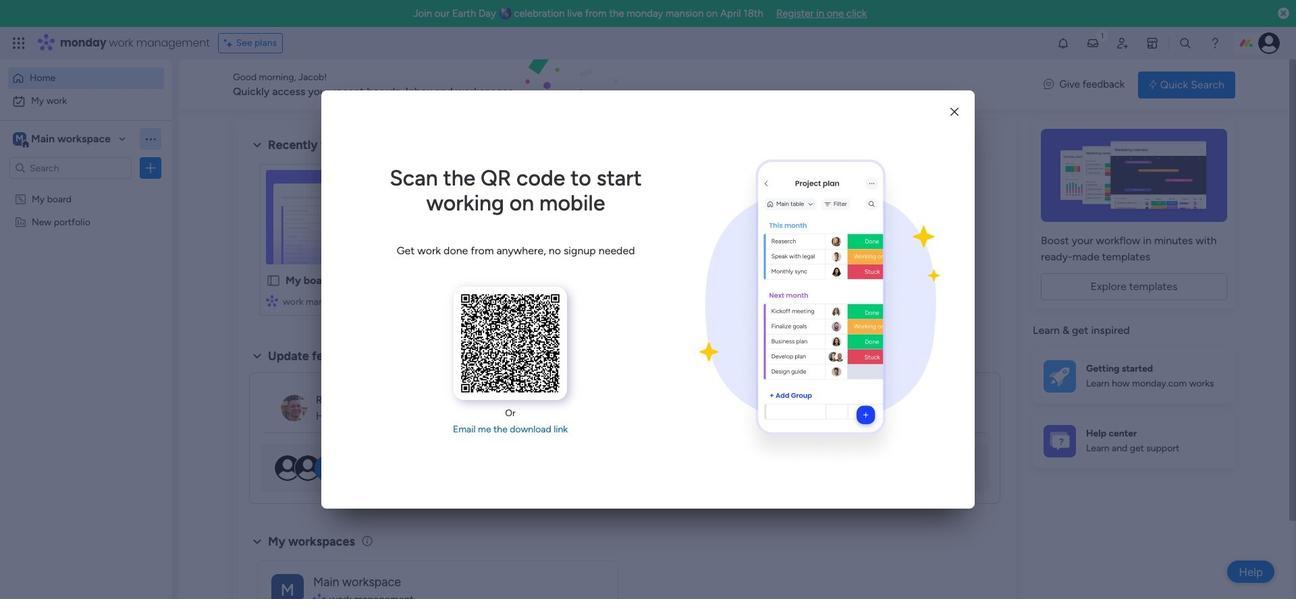 Task type: vqa. For each thing, say whether or not it's contained in the screenshot.
option
yes



Task type: locate. For each thing, give the bounding box(es) containing it.
search everything image
[[1179, 36, 1192, 50]]

1 component image from the left
[[266, 295, 278, 307]]

see plans image
[[224, 36, 236, 51]]

option
[[8, 68, 164, 89], [8, 90, 164, 112], [0, 187, 172, 189]]

monday marketplace image
[[1146, 36, 1159, 50]]

1 horizontal spatial component image
[[452, 295, 464, 307]]

0 horizontal spatial component image
[[266, 295, 278, 307]]

close image
[[951, 107, 959, 117]]

1 horizontal spatial public board image
[[452, 273, 467, 288]]

1 horizontal spatial workspace image
[[271, 574, 304, 600]]

2 public board image from the left
[[452, 273, 467, 288]]

0 horizontal spatial public board image
[[266, 273, 281, 288]]

1 vertical spatial option
[[8, 90, 164, 112]]

public board image
[[266, 273, 281, 288], [452, 273, 467, 288]]

2 component image from the left
[[452, 295, 464, 307]]

1 vertical spatial workspace image
[[271, 574, 304, 600]]

help image
[[1209, 36, 1222, 50]]

0 vertical spatial option
[[8, 68, 164, 89]]

workspace selection element
[[13, 131, 113, 149]]

help center element
[[1033, 414, 1236, 468]]

1 public board image from the left
[[266, 273, 281, 288]]

notifications image
[[1057, 36, 1070, 50]]

0 vertical spatial workspace image
[[13, 132, 26, 147]]

templates image image
[[1045, 129, 1223, 222]]

list box
[[0, 185, 172, 416]]

v2 bolt switch image
[[1149, 77, 1157, 92]]

quick search results list box
[[249, 153, 1001, 332]]

select product image
[[12, 36, 26, 50]]

jacob simon image
[[1258, 32, 1280, 54]]

workspace image
[[13, 132, 26, 147], [271, 574, 304, 600]]

v2 user feedback image
[[1044, 77, 1054, 92]]

close recently visited image
[[249, 137, 265, 153]]

0 horizontal spatial workspace image
[[13, 132, 26, 147]]

component image
[[266, 295, 278, 307], [452, 295, 464, 307]]



Task type: describe. For each thing, give the bounding box(es) containing it.
roy mann image
[[281, 395, 308, 422]]

close my workspaces image
[[249, 534, 265, 550]]

2 vertical spatial option
[[0, 187, 172, 189]]

Search in workspace field
[[28, 160, 113, 176]]

public board image for first component image from left
[[266, 273, 281, 288]]

1 image
[[1096, 28, 1109, 43]]

getting started element
[[1033, 349, 1236, 403]]

update feed image
[[1086, 36, 1100, 50]]

close update feed (inbox) image
[[249, 348, 265, 365]]

public board image for first component image from right
[[452, 273, 467, 288]]

invite members image
[[1116, 36, 1130, 50]]



